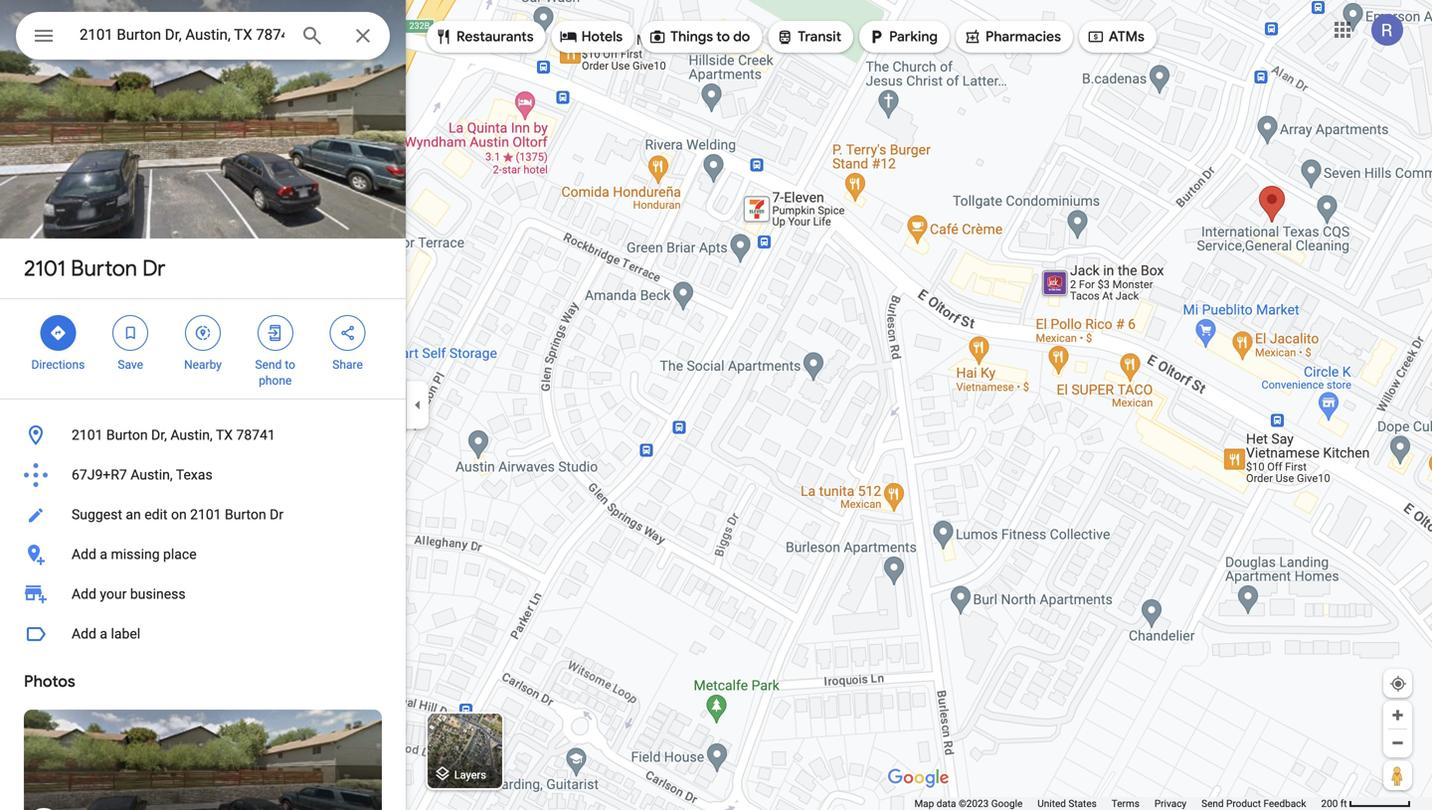 Task type: locate. For each thing, give the bounding box(es) containing it.
2101 burton dr, austin, tx 78741
[[72, 427, 275, 444]]

to inside  things to do
[[717, 28, 730, 46]]

texas
[[176, 467, 213, 483]]

1 vertical spatial burton
[[106, 427, 148, 444]]

dr inside 'button'
[[270, 507, 284, 523]]

 atms
[[1087, 26, 1145, 48]]

0 vertical spatial send
[[255, 358, 282, 372]]

a for missing
[[100, 547, 107, 563]]

0 vertical spatial to
[[717, 28, 730, 46]]

business
[[130, 586, 186, 603]]

austin, up edit
[[130, 467, 173, 483]]

2101 burton dr
[[24, 255, 165, 283]]

phone
[[259, 374, 292, 388]]

None field
[[80, 23, 284, 47]]

200 ft
[[1321, 798, 1347, 810]]

austin,
[[170, 427, 213, 444], [130, 467, 173, 483]]

1 horizontal spatial dr
[[270, 507, 284, 523]]

show your location image
[[1390, 675, 1408, 693]]

add your business
[[72, 586, 186, 603]]

0 vertical spatial burton
[[71, 255, 137, 283]]

0 horizontal spatial 2101
[[24, 255, 66, 283]]

terms
[[1112, 798, 1140, 810]]

add your business link
[[0, 575, 406, 615]]

dr up actions for 2101 burton dr region
[[142, 255, 165, 283]]

2 vertical spatial burton
[[225, 507, 266, 523]]

tx
[[216, 427, 233, 444]]

privacy
[[1155, 798, 1187, 810]]

send up phone
[[255, 358, 282, 372]]


[[776, 26, 794, 48]]

footer containing map data ©2023 google
[[915, 798, 1321, 811]]

atms
[[1109, 28, 1145, 46]]

footer inside google maps element
[[915, 798, 1321, 811]]

pharmacies
[[986, 28, 1061, 46]]

0 vertical spatial add
[[72, 547, 96, 563]]

2101 Burton Dr, Austin, TX 78741 field
[[16, 12, 390, 60]]

78741
[[236, 427, 275, 444]]

product
[[1227, 798, 1261, 810]]


[[266, 322, 284, 344]]

zoom out image
[[1391, 736, 1406, 751]]

0 vertical spatial austin,
[[170, 427, 213, 444]]

footer
[[915, 798, 1321, 811]]

1 vertical spatial to
[[285, 358, 295, 372]]

send inside button
[[1202, 798, 1224, 810]]

2101 right on
[[190, 507, 221, 523]]

collapse side panel image
[[407, 394, 429, 416]]

2 a from the top
[[100, 626, 107, 643]]

to up phone
[[285, 358, 295, 372]]

a left missing
[[100, 547, 107, 563]]

add for add a missing place
[[72, 547, 96, 563]]

to left do
[[717, 28, 730, 46]]

send to phone
[[255, 358, 295, 388]]

add for add a label
[[72, 626, 96, 643]]

 pharmacies
[[964, 26, 1061, 48]]

send
[[255, 358, 282, 372], [1202, 798, 1224, 810]]

0 horizontal spatial dr
[[142, 255, 165, 283]]

add a missing place
[[72, 547, 197, 563]]

1 vertical spatial add
[[72, 586, 96, 603]]

2 vertical spatial 2101
[[190, 507, 221, 523]]

2 vertical spatial add
[[72, 626, 96, 643]]

2101 inside 'button'
[[190, 507, 221, 523]]

1 vertical spatial dr
[[270, 507, 284, 523]]

burton inside button
[[106, 427, 148, 444]]

add left label
[[72, 626, 96, 643]]

data
[[937, 798, 956, 810]]


[[964, 26, 982, 48]]

photos
[[24, 672, 75, 692]]

0 horizontal spatial to
[[285, 358, 295, 372]]

1 horizontal spatial 2101
[[72, 427, 103, 444]]

3 add from the top
[[72, 626, 96, 643]]

to
[[717, 28, 730, 46], [285, 358, 295, 372]]

things
[[671, 28, 713, 46]]

dr down 78741
[[270, 507, 284, 523]]

1 horizontal spatial send
[[1202, 798, 1224, 810]]

1 a from the top
[[100, 547, 107, 563]]

send for send product feedback
[[1202, 798, 1224, 810]]

layers
[[454, 769, 486, 782]]

add
[[72, 547, 96, 563], [72, 586, 96, 603], [72, 626, 96, 643]]

1 vertical spatial 2101
[[72, 427, 103, 444]]

parking
[[889, 28, 938, 46]]

1 add from the top
[[72, 547, 96, 563]]

67j9+r7 austin, texas button
[[0, 456, 406, 495]]

a
[[100, 547, 107, 563], [100, 626, 107, 643]]

edit
[[144, 507, 168, 523]]

burton down 67j9+r7 austin, texas button
[[225, 507, 266, 523]]

add a missing place button
[[0, 535, 406, 575]]

send inside send to phone
[[255, 358, 282, 372]]

a left label
[[100, 626, 107, 643]]

send product feedback
[[1202, 798, 1307, 810]]

add left your
[[72, 586, 96, 603]]

 things to do
[[649, 26, 750, 48]]

burton inside 'button'
[[225, 507, 266, 523]]

1 vertical spatial send
[[1202, 798, 1224, 810]]

austin, right dr,
[[170, 427, 213, 444]]

feedback
[[1264, 798, 1307, 810]]

2101 for 2101 burton dr, austin, tx 78741
[[72, 427, 103, 444]]

 button
[[16, 12, 72, 64]]

burton
[[71, 255, 137, 283], [106, 427, 148, 444], [225, 507, 266, 523]]

2101 up 
[[24, 255, 66, 283]]

show street view coverage image
[[1384, 761, 1413, 791]]

0 vertical spatial a
[[100, 547, 107, 563]]

united states button
[[1038, 798, 1097, 811]]

2 horizontal spatial 2101
[[190, 507, 221, 523]]

dr
[[142, 255, 165, 283], [270, 507, 284, 523]]

0 horizontal spatial send
[[255, 358, 282, 372]]

an
[[126, 507, 141, 523]]

2 add from the top
[[72, 586, 96, 603]]

0 vertical spatial 2101
[[24, 255, 66, 283]]

0 vertical spatial dr
[[142, 255, 165, 283]]

burton left dr,
[[106, 427, 148, 444]]

1 vertical spatial a
[[100, 626, 107, 643]]

2101 up 67j9+r7
[[72, 427, 103, 444]]

your
[[100, 586, 127, 603]]

burton up 
[[71, 255, 137, 283]]

a for label
[[100, 626, 107, 643]]

send left 'product'
[[1202, 798, 1224, 810]]

add down suggest
[[72, 547, 96, 563]]

1 horizontal spatial to
[[717, 28, 730, 46]]

united
[[1038, 798, 1066, 810]]

 parking
[[867, 26, 938, 48]]

2101
[[24, 255, 66, 283], [72, 427, 103, 444], [190, 507, 221, 523]]

2101 inside button
[[72, 427, 103, 444]]



Task type: vqa. For each thing, say whether or not it's contained in the screenshot.


Task type: describe. For each thing, give the bounding box(es) containing it.

[[435, 26, 453, 48]]


[[122, 322, 139, 344]]

map data ©2023 google
[[915, 798, 1023, 810]]


[[1087, 26, 1105, 48]]


[[194, 322, 212, 344]]

©2023
[[959, 798, 989, 810]]


[[867, 26, 885, 48]]


[[560, 26, 578, 48]]

transit
[[798, 28, 842, 46]]

2101 burton dr, austin, tx 78741 button
[[0, 416, 406, 456]]


[[649, 26, 667, 48]]


[[339, 322, 357, 344]]

share
[[333, 358, 363, 372]]

2101 for 2101 burton dr
[[24, 255, 66, 283]]

suggest
[[72, 507, 122, 523]]

zoom in image
[[1391, 708, 1406, 723]]

 transit
[[776, 26, 842, 48]]

united states
[[1038, 798, 1097, 810]]

label
[[111, 626, 140, 643]]

nearby
[[184, 358, 222, 372]]

save
[[118, 358, 143, 372]]

place
[[163, 547, 197, 563]]

missing
[[111, 547, 160, 563]]

send for send to phone
[[255, 358, 282, 372]]

restaurants
[[457, 28, 534, 46]]

add a label
[[72, 626, 140, 643]]

200 ft button
[[1321, 798, 1412, 810]]

do
[[733, 28, 750, 46]]

actions for 2101 burton dr region
[[0, 299, 406, 399]]

200
[[1321, 798, 1338, 810]]

to inside send to phone
[[285, 358, 295, 372]]


[[49, 322, 67, 344]]

burton for dr,
[[106, 427, 148, 444]]

dr,
[[151, 427, 167, 444]]

privacy button
[[1155, 798, 1187, 811]]

67j9+r7
[[72, 467, 127, 483]]

send product feedback button
[[1202, 798, 1307, 811]]

suggest an edit on 2101 burton dr button
[[0, 495, 406, 535]]

hotels
[[582, 28, 623, 46]]

add a label button
[[0, 615, 406, 655]]

google maps element
[[0, 0, 1432, 811]]

ft
[[1341, 798, 1347, 810]]

1 vertical spatial austin,
[[130, 467, 173, 483]]

map
[[915, 798, 934, 810]]

google
[[992, 798, 1023, 810]]

2101 burton dr main content
[[0, 0, 406, 811]]

suggest an edit on 2101 burton dr
[[72, 507, 284, 523]]

 hotels
[[560, 26, 623, 48]]

none field inside 2101 burton dr, austin, tx 78741 field
[[80, 23, 284, 47]]


[[32, 21, 56, 50]]

burton for dr
[[71, 255, 137, 283]]

directions
[[31, 358, 85, 372]]

 search field
[[16, 12, 390, 64]]

on
[[171, 507, 187, 523]]

terms button
[[1112, 798, 1140, 811]]

 restaurants
[[435, 26, 534, 48]]

add for add your business
[[72, 586, 96, 603]]

google account: ruby anderson  
(rubyanndersson@gmail.com) image
[[1372, 14, 1404, 46]]

67j9+r7 austin, texas
[[72, 467, 213, 483]]

states
[[1069, 798, 1097, 810]]



